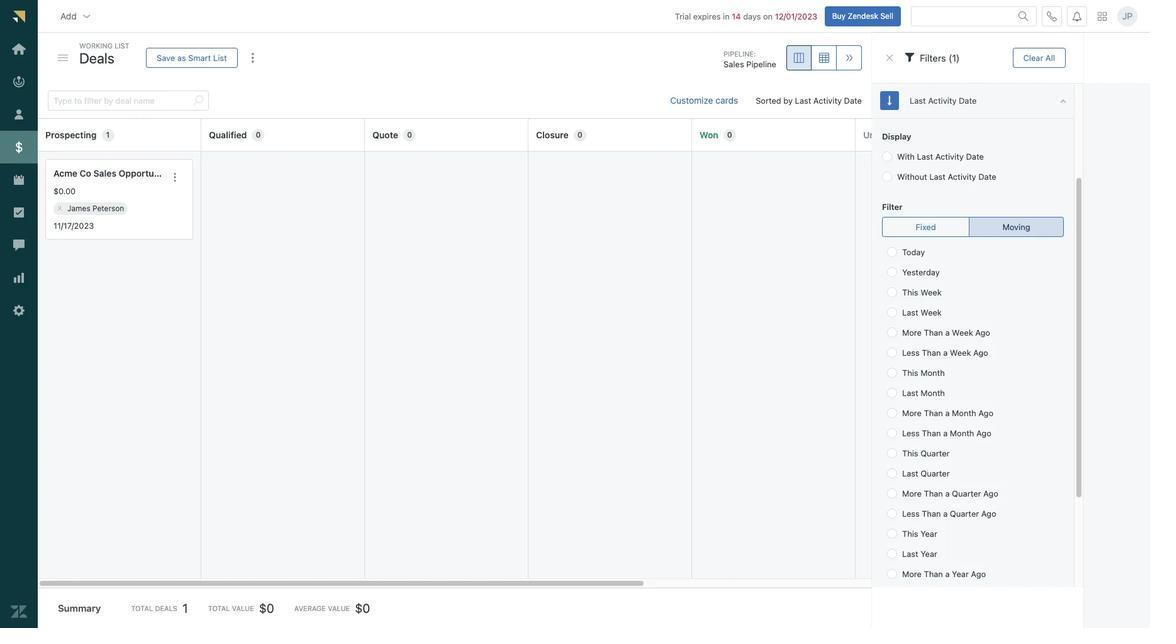 Task type: locate. For each thing, give the bounding box(es) containing it.
sales
[[724, 59, 744, 70], [94, 168, 116, 179]]

3 0 from the left
[[578, 130, 583, 139]]

ago for more than a year ago
[[971, 570, 986, 580]]

total right summary
[[131, 605, 153, 613]]

0 horizontal spatial value
[[232, 605, 254, 613]]

1 more from the top
[[903, 328, 922, 338]]

jp
[[1123, 11, 1133, 21]]

$0 for average value $0
[[355, 601, 370, 616]]

1 this from the top
[[903, 288, 919, 298]]

date
[[959, 95, 977, 106], [844, 96, 862, 106], [966, 152, 984, 162], [979, 172, 997, 182]]

a up less than a month ago
[[946, 408, 950, 419]]

1
[[106, 130, 110, 139], [182, 601, 188, 616]]

3 more from the top
[[903, 489, 922, 499]]

0 for won
[[727, 130, 732, 139]]

year down the less than a quarter ago
[[952, 570, 969, 580]]

this month
[[903, 368, 945, 378]]

2 value from the left
[[328, 605, 350, 613]]

display
[[882, 132, 912, 142]]

1 down type to filter by deal name "field"
[[106, 130, 110, 139]]

1 vertical spatial list
[[213, 53, 227, 63]]

more than a year ago
[[903, 570, 986, 580]]

a for more than a year ago
[[946, 570, 950, 580]]

date down with last activity date
[[979, 172, 997, 182]]

acme
[[53, 168, 77, 179]]

angle up image
[[1060, 95, 1067, 106]]

acme co sales opportunity link
[[53, 167, 170, 181]]

save as smart list
[[157, 53, 227, 63]]

1 total from the left
[[131, 605, 153, 613]]

more down the last month
[[903, 408, 922, 419]]

than down last year
[[924, 570, 943, 580]]

list inside "working list deals"
[[115, 42, 129, 50]]

month up less than a month ago
[[952, 408, 977, 419]]

0 right quote
[[407, 130, 412, 139]]

than down last quarter
[[924, 489, 943, 499]]

0 vertical spatial year
[[921, 529, 938, 539]]

less for less than a quarter ago
[[903, 509, 920, 519]]

0 right qualified
[[256, 130, 261, 139]]

deals
[[79, 49, 114, 66], [155, 605, 177, 613]]

customize cards button
[[660, 88, 748, 113]]

last year
[[903, 549, 938, 560]]

ago
[[976, 328, 991, 338], [974, 348, 989, 358], [979, 408, 994, 419], [977, 429, 992, 439], [984, 489, 999, 499], [982, 509, 997, 519], [971, 570, 986, 580]]

3 less from the top
[[903, 509, 920, 519]]

than up this month
[[922, 348, 941, 358]]

month
[[921, 368, 945, 378], [921, 388, 945, 398], [952, 408, 977, 419], [950, 429, 975, 439]]

1 vertical spatial 1
[[182, 601, 188, 616]]

less than a week ago
[[903, 348, 989, 358]]

0 right closure
[[578, 130, 583, 139]]

a for less than a month ago
[[944, 429, 948, 439]]

0 horizontal spatial deals
[[79, 49, 114, 66]]

4 this from the top
[[903, 529, 919, 539]]

activity
[[929, 95, 957, 106], [814, 96, 842, 106], [936, 152, 964, 162], [948, 172, 977, 182]]

than up this quarter
[[922, 429, 941, 439]]

unqualified
[[864, 129, 912, 140]]

zendesk
[[848, 11, 879, 21]]

week up last week
[[921, 288, 942, 298]]

0 horizontal spatial $0
[[259, 601, 274, 616]]

$0 right average at the left of page
[[355, 601, 370, 616]]

jp button
[[1118, 6, 1138, 26]]

this week
[[903, 288, 942, 298]]

0 vertical spatial sales
[[724, 59, 744, 70]]

month up the last month
[[921, 368, 945, 378]]

1 vertical spatial deals
[[155, 605, 177, 613]]

1 horizontal spatial sales
[[724, 59, 744, 70]]

value
[[232, 605, 254, 613], [328, 605, 350, 613]]

total value $0
[[208, 601, 274, 616]]

3 this from the top
[[903, 449, 919, 459]]

list right smart
[[213, 53, 227, 63]]

value for total value $0
[[232, 605, 254, 613]]

week
[[921, 288, 942, 298], [921, 308, 942, 318], [952, 328, 973, 338], [950, 348, 971, 358]]

pipeline: sales pipeline
[[724, 50, 777, 70]]

1 $0 from the left
[[259, 601, 274, 616]]

a for more than a quarter ago
[[946, 489, 950, 499]]

than for less than a week ago
[[922, 348, 941, 358]]

quarter
[[921, 449, 950, 459], [921, 469, 950, 479], [952, 489, 981, 499], [950, 509, 979, 519]]

$0 left average at the left of page
[[259, 601, 274, 616]]

more down last quarter
[[903, 489, 922, 499]]

this up the last month
[[903, 368, 919, 378]]

than for more than a quarter ago
[[924, 489, 943, 499]]

a for less than a week ago
[[944, 348, 948, 358]]

less than a quarter ago
[[903, 509, 997, 519]]

1 horizontal spatial list
[[213, 53, 227, 63]]

a down the less than a quarter ago
[[946, 570, 950, 580]]

1 horizontal spatial value
[[328, 605, 350, 613]]

1 horizontal spatial deals
[[155, 605, 177, 613]]

2 less from the top
[[903, 429, 920, 439]]

add button
[[50, 4, 102, 29]]

0 horizontal spatial total
[[131, 605, 153, 613]]

0 right won
[[727, 130, 732, 139]]

month down more than a month ago
[[950, 429, 975, 439]]

last down this quarter
[[903, 469, 919, 479]]

$0
[[259, 601, 274, 616], [355, 601, 370, 616]]

less for less than a week ago
[[903, 348, 920, 358]]

$0.00
[[53, 186, 76, 196]]

summary
[[58, 603, 101, 615]]

a down more than a month ago
[[944, 429, 948, 439]]

than up this year
[[922, 509, 941, 519]]

0 vertical spatial list
[[115, 42, 129, 50]]

this up last year
[[903, 529, 919, 539]]

year
[[921, 529, 938, 539], [921, 549, 938, 560], [952, 570, 969, 580]]

0 vertical spatial deals
[[79, 49, 114, 66]]

sales right co
[[94, 168, 116, 179]]

this up last quarter
[[903, 449, 919, 459]]

(1)
[[949, 52, 960, 63]]

sales inside pipeline: sales pipeline
[[724, 59, 744, 70]]

peterson
[[93, 204, 124, 213]]

more for more than a quarter ago
[[903, 489, 922, 499]]

4 more from the top
[[903, 570, 922, 580]]

more down last year
[[903, 570, 922, 580]]

a up less than a week ago
[[946, 328, 950, 338]]

0
[[256, 130, 261, 139], [407, 130, 412, 139], [578, 130, 583, 139], [727, 130, 732, 139]]

fixed button
[[882, 217, 970, 237]]

1 value from the left
[[232, 605, 254, 613]]

less
[[903, 348, 920, 358], [903, 429, 920, 439], [903, 509, 920, 519]]

a up the less than a quarter ago
[[946, 489, 950, 499]]

less up this year
[[903, 509, 920, 519]]

than down last week
[[924, 328, 943, 338]]

1 vertical spatial year
[[921, 549, 938, 560]]

0 vertical spatial less
[[903, 348, 920, 358]]

opportunity
[[119, 168, 170, 179]]

with
[[898, 152, 915, 162]]

sorted
[[756, 96, 782, 106]]

zendesk products image
[[1098, 12, 1107, 21]]

last right by
[[795, 96, 811, 106]]

more for more than a month ago
[[903, 408, 922, 419]]

than down the last month
[[924, 408, 943, 419]]

last month
[[903, 388, 945, 398]]

less for less than a month ago
[[903, 429, 920, 439]]

last activity date
[[910, 95, 977, 106]]

total right total deals 1
[[208, 605, 230, 613]]

1 less from the top
[[903, 348, 920, 358]]

2 $0 from the left
[[355, 601, 370, 616]]

this
[[903, 288, 919, 298], [903, 368, 919, 378], [903, 449, 919, 459], [903, 529, 919, 539]]

ago for more than a month ago
[[979, 408, 994, 419]]

list right 'working'
[[115, 42, 129, 50]]

filter
[[882, 202, 903, 212]]

less up this quarter
[[903, 429, 920, 439]]

4 0 from the left
[[727, 130, 732, 139]]

last
[[910, 95, 926, 106], [795, 96, 811, 106], [917, 152, 933, 162], [930, 172, 946, 182], [903, 308, 919, 318], [903, 388, 919, 398], [903, 469, 919, 479], [903, 549, 919, 560]]

last quarter
[[903, 469, 950, 479]]

1 vertical spatial sales
[[94, 168, 116, 179]]

trial
[[675, 11, 691, 21]]

than for less than a month ago
[[922, 429, 941, 439]]

cancel image
[[885, 53, 895, 63]]

1 horizontal spatial total
[[208, 605, 230, 613]]

0 horizontal spatial 1
[[106, 130, 110, 139]]

fixed
[[916, 222, 936, 232]]

a for less than a quarter ago
[[944, 509, 948, 519]]

0 for closure
[[578, 130, 583, 139]]

last week
[[903, 308, 942, 318]]

1 left total value $0
[[182, 601, 188, 616]]

a down more than a week ago
[[944, 348, 948, 358]]

1 horizontal spatial $0
[[355, 601, 370, 616]]

expires
[[694, 11, 721, 21]]

value inside average value $0
[[328, 605, 350, 613]]

sales down pipeline:
[[724, 59, 744, 70]]

ago for more than a week ago
[[976, 328, 991, 338]]

year up last year
[[921, 529, 938, 539]]

this down yesterday
[[903, 288, 919, 298]]

1 0 from the left
[[256, 130, 261, 139]]

2 0 from the left
[[407, 130, 412, 139]]

list
[[115, 42, 129, 50], [213, 53, 227, 63]]

2 vertical spatial less
[[903, 509, 920, 519]]

last down this month
[[903, 388, 919, 398]]

more down last week
[[903, 328, 922, 338]]

than for more than a year ago
[[924, 570, 943, 580]]

year down this year
[[921, 549, 938, 560]]

more than a week ago
[[903, 328, 991, 338]]

a for more than a week ago
[[946, 328, 950, 338]]

sell
[[881, 11, 894, 21]]

date left "long arrow down" icon
[[844, 96, 862, 106]]

value inside total value $0
[[232, 605, 254, 613]]

2 total from the left
[[208, 605, 230, 613]]

a
[[946, 328, 950, 338], [944, 348, 948, 358], [946, 408, 950, 419], [944, 429, 948, 439], [946, 489, 950, 499], [944, 509, 948, 519], [946, 570, 950, 580]]

quarter down this quarter
[[921, 469, 950, 479]]

1 vertical spatial less
[[903, 429, 920, 439]]

0 horizontal spatial list
[[115, 42, 129, 50]]

2 this from the top
[[903, 368, 919, 378]]

than for less than a quarter ago
[[922, 509, 941, 519]]

this for this week
[[903, 288, 919, 298]]

ago for less than a week ago
[[974, 348, 989, 358]]

filters (1)
[[920, 52, 960, 63]]

less up this month
[[903, 348, 920, 358]]

total inside total value $0
[[208, 605, 230, 613]]

a down more than a quarter ago on the bottom of page
[[944, 509, 948, 519]]

2 more from the top
[[903, 408, 922, 419]]

total inside total deals 1
[[131, 605, 153, 613]]

prospecting
[[45, 129, 97, 140]]

than
[[924, 328, 943, 338], [922, 348, 941, 358], [924, 408, 943, 419], [922, 429, 941, 439], [924, 489, 943, 499], [922, 509, 941, 519], [924, 570, 943, 580]]

total
[[131, 605, 153, 613], [208, 605, 230, 613]]



Task type: vqa. For each thing, say whether or not it's contained in the screenshot.
created for Tickets created and solved by dat...
no



Task type: describe. For each thing, give the bounding box(es) containing it.
days
[[743, 11, 761, 21]]

14
[[732, 11, 741, 21]]

quarter up last quarter
[[921, 449, 950, 459]]

a for more than a month ago
[[946, 408, 950, 419]]

total deals 1
[[131, 601, 188, 616]]

won
[[700, 129, 719, 140]]

save
[[157, 53, 175, 63]]

last down this week
[[903, 308, 919, 318]]

week up less than a week ago
[[952, 328, 973, 338]]

bell image
[[1072, 11, 1083, 21]]

today
[[903, 247, 925, 257]]

average
[[294, 605, 326, 613]]

more than a quarter ago
[[903, 489, 999, 499]]

add
[[60, 10, 77, 21]]

total for $0
[[208, 605, 230, 613]]

activity up 'without last activity date'
[[936, 152, 964, 162]]

this for this year
[[903, 529, 919, 539]]

trial expires in 14 days on 12/01/2023
[[675, 11, 818, 21]]

cards
[[716, 95, 738, 106]]

working
[[79, 42, 113, 50]]

ago for more than a quarter ago
[[984, 489, 999, 499]]

ago for less than a quarter ago
[[982, 509, 997, 519]]

on
[[763, 11, 773, 21]]

deals inside "working list deals"
[[79, 49, 114, 66]]

0 horizontal spatial sales
[[94, 168, 116, 179]]

without
[[898, 172, 927, 182]]

11/17/2023
[[53, 221, 94, 231]]

list inside button
[[213, 53, 227, 63]]

this for this month
[[903, 368, 919, 378]]

chevron down image
[[82, 11, 92, 21]]

qualified
[[209, 129, 247, 140]]

activity down filters (1)
[[929, 95, 957, 106]]

customize
[[670, 95, 713, 106]]

sorted by last activity date
[[756, 96, 862, 106]]

ago for less than a month ago
[[977, 429, 992, 439]]

last down with last activity date
[[930, 172, 946, 182]]

deals inside total deals 1
[[155, 605, 177, 613]]

1 horizontal spatial 1
[[182, 601, 188, 616]]

more than a month ago
[[903, 408, 994, 419]]

activity right by
[[814, 96, 842, 106]]

year for last year
[[921, 549, 938, 560]]

filter fill image
[[905, 52, 915, 62]]

filters
[[920, 52, 946, 63]]

this for this quarter
[[903, 449, 919, 459]]

more for more than a year ago
[[903, 570, 922, 580]]

Type to filter by deal name field
[[53, 91, 188, 110]]

than for more than a week ago
[[924, 328, 943, 338]]

contacts image
[[57, 206, 62, 211]]

than for more than a month ago
[[924, 408, 943, 419]]

moving
[[1003, 222, 1031, 232]]

activity down with last activity date
[[948, 172, 977, 182]]

this quarter
[[903, 449, 950, 459]]

0 vertical spatial 1
[[106, 130, 110, 139]]

2 vertical spatial year
[[952, 570, 969, 580]]

$0 for total value $0
[[259, 601, 274, 616]]

long arrow down image
[[888, 95, 892, 106]]

clear
[[1024, 53, 1044, 63]]

quarter down more than a quarter ago on the bottom of page
[[950, 509, 979, 519]]

average value $0
[[294, 601, 370, 616]]

this year
[[903, 529, 938, 539]]

last down this year
[[903, 549, 919, 560]]

all
[[1046, 53, 1055, 63]]

smart
[[188, 53, 211, 63]]

pipeline
[[747, 59, 777, 70]]

zendesk image
[[11, 604, 27, 621]]

less than a month ago
[[903, 429, 992, 439]]

closure
[[536, 129, 569, 140]]

0 for qualified
[[256, 130, 261, 139]]

search image
[[193, 96, 203, 106]]

as
[[177, 53, 186, 63]]

last right "long arrow down" icon
[[910, 95, 926, 106]]

overflow vertical fill image
[[248, 53, 258, 63]]

search image
[[1019, 11, 1029, 21]]

last right with
[[917, 152, 933, 162]]

quote
[[373, 129, 398, 140]]

pipeline:
[[724, 50, 756, 58]]

total for 1
[[131, 605, 153, 613]]

without last activity date
[[898, 172, 997, 182]]

value for average value $0
[[328, 605, 350, 613]]

yesterday
[[903, 267, 940, 278]]

clear all
[[1024, 53, 1055, 63]]

with last activity date
[[898, 152, 984, 162]]

date down (1)
[[959, 95, 977, 106]]

week down more than a week ago
[[950, 348, 971, 358]]

handler image
[[58, 55, 68, 61]]

co
[[80, 168, 91, 179]]

moving button
[[969, 217, 1064, 237]]

quarter up the less than a quarter ago
[[952, 489, 981, 499]]

in
[[723, 11, 730, 21]]

calls image
[[1047, 11, 1057, 21]]

12/01/2023
[[775, 11, 818, 21]]

by
[[784, 96, 793, 106]]

0 for quote
[[407, 130, 412, 139]]

week down this week
[[921, 308, 942, 318]]

buy
[[832, 11, 846, 21]]

customize cards
[[670, 95, 738, 106]]

date up 'without last activity date'
[[966, 152, 984, 162]]

month down this month
[[921, 388, 945, 398]]

buy zendesk sell
[[832, 11, 894, 21]]

james
[[67, 204, 90, 213]]

year for this year
[[921, 529, 938, 539]]

buy zendesk sell button
[[825, 6, 901, 26]]

james peterson
[[67, 204, 124, 213]]

clear all button
[[1013, 48, 1066, 68]]

acme co sales opportunity
[[53, 168, 170, 179]]

more for more than a week ago
[[903, 328, 922, 338]]

save as smart list button
[[146, 48, 238, 68]]

working list deals
[[79, 42, 129, 66]]



